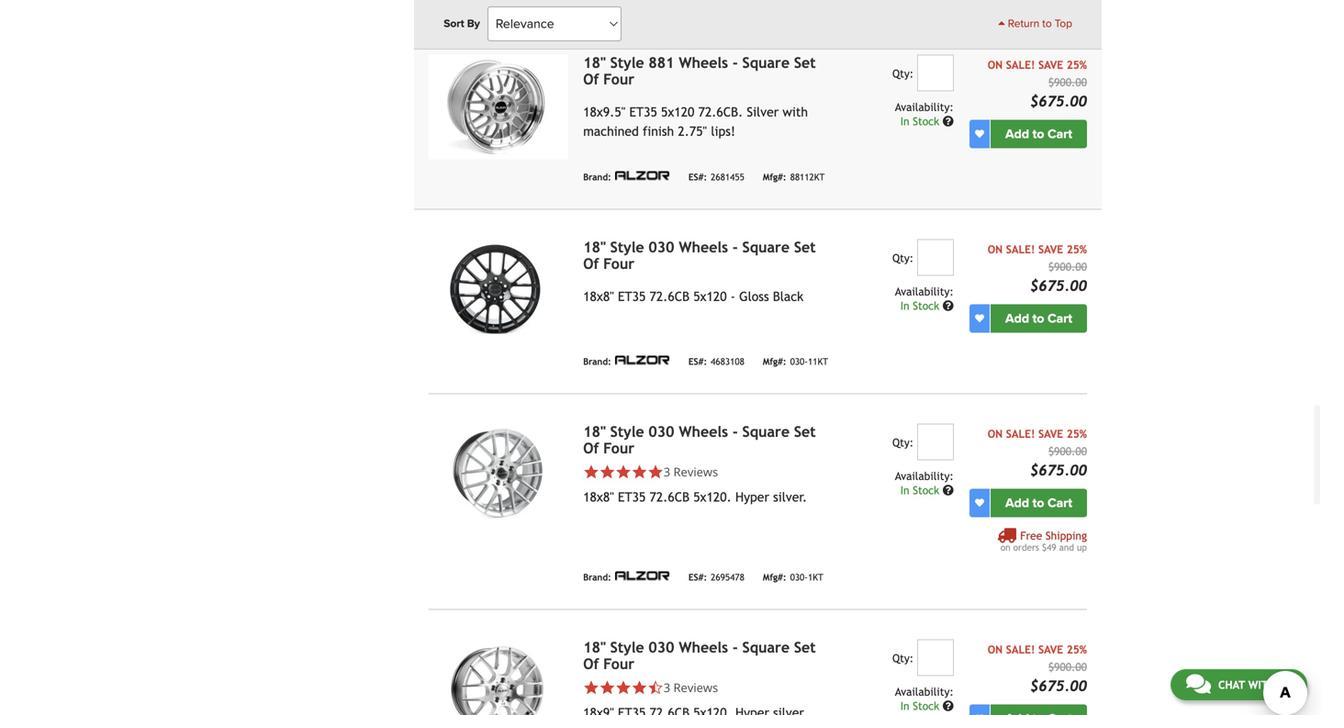 Task type: describe. For each thing, give the bounding box(es) containing it.
030 for 5x120.
[[649, 423, 675, 440]]

3 $900.00 from the top
[[1049, 445, 1088, 458]]

on
[[1001, 542, 1011, 553]]

18" style 030 wheels - square set of four link for 5x120.
[[584, 423, 816, 457]]

es#: 4683108
[[689, 356, 745, 367]]

question circle image for 18" style 881 wheels - square set of four
[[943, 116, 954, 127]]

3 $675.00 from the top
[[1031, 462, 1088, 479]]

3 030 from the top
[[649, 639, 675, 656]]

by
[[467, 17, 480, 30]]

et35 for 18x8" et35 72.6cb 5x120. hyper silver.
[[618, 490, 646, 505]]

mfg#: for with
[[763, 172, 787, 182]]

18" style 030 wheels - square set of four for 5x120
[[584, 239, 816, 272]]

1 3 from the top
[[664, 464, 671, 480]]

18" for 18x8" et35 72.6cb 5x120. hyper silver.
[[584, 423, 606, 440]]

lips!
[[711, 124, 736, 139]]

style for 18x8" et35 72.6cb 5x120 - gloss black
[[611, 239, 645, 256]]

4 of from the top
[[584, 656, 599, 673]]

alzor - corporate logo image for 5x120.
[[615, 571, 670, 581]]

qty: for 18x8" et35 72.6cb 5x120. hyper silver.
[[893, 436, 914, 449]]

3 add to cart button from the top
[[991, 489, 1088, 517]]

3 18" style 030 wheels - square set of four link from the top
[[584, 639, 816, 673]]

brand: for 18x8" et35 72.6cb 5x120. hyper silver.
[[584, 572, 612, 583]]

return
[[1009, 17, 1040, 30]]

4 18" from the top
[[584, 639, 606, 656]]

on sale!                         save 25% $900.00 $675.00 for 2681455
[[988, 58, 1088, 110]]

four for 18x8" et35 72.6cb 5x120 - gloss black
[[604, 255, 635, 272]]

availability: for 18x8" et35 72.6cb 5x120 - gloss black
[[896, 285, 954, 298]]

return to top
[[1006, 17, 1073, 30]]

in for 18x9.5" et35 5x120 72.6cb. silver with machined finish 2.75" lips!
[[901, 115, 910, 128]]

et35 for 18x9.5" et35 5x120 72.6cb. silver with machined finish 2.75" lips!
[[630, 105, 658, 119]]

on for in stock
[[988, 643, 1003, 656]]

sale! for 2681455
[[1007, 58, 1036, 71]]

comments image
[[1187, 673, 1212, 695]]

es#: for 5x120.
[[689, 572, 708, 583]]

- for 5x120.
[[733, 423, 738, 440]]

top
[[1055, 17, 1073, 30]]

18" style 881 wheels - square set of four
[[584, 54, 816, 88]]

cart for 18" style 881 wheels - square set of four
[[1048, 126, 1073, 142]]

$900.00 for 2681455
[[1049, 76, 1088, 88]]

1 reviews from the top
[[674, 464, 719, 480]]

machined
[[584, 124, 639, 139]]

on for 2681455
[[988, 58, 1003, 71]]

silver
[[747, 105, 779, 119]]

add to cart button for 18" style 030 wheels - square set of four
[[991, 304, 1088, 333]]

add to wish list image for 18" style 030 wheels - square set of four
[[976, 314, 985, 323]]

- for 5x120
[[733, 239, 738, 256]]

18" style 881 wheels - square set of four link
[[584, 54, 816, 88]]

es#: 2695478
[[689, 572, 745, 583]]

25% for 2681455
[[1067, 58, 1088, 71]]

style for 18x8" et35 72.6cb 5x120. hyper silver.
[[611, 423, 645, 440]]

4683108
[[711, 356, 745, 367]]

save for 2681455
[[1039, 58, 1064, 71]]

72.6cb.
[[699, 105, 743, 119]]

orders
[[1014, 542, 1040, 553]]

4 qty: from the top
[[893, 652, 914, 665]]

set for 18x8" et35 72.6cb 5x120 - gloss black
[[795, 239, 816, 256]]

four for 18x8" et35 72.6cb 5x120. hyper silver.
[[604, 440, 635, 457]]

es#2695478 - 030-1kt - 18" style 030 wheels - square set of four - 18x8" et35 72.6cb 5x120. hyper silver. - alzor - bmw mini image
[[429, 424, 569, 529]]

stock for 18x8" et35 72.6cb 5x120 - gloss black
[[913, 299, 940, 312]]

wheels for 72.6cb.
[[679, 54, 729, 71]]

question circle image for 18" style 030 wheels - square set of four
[[943, 485, 954, 496]]

free
[[1021, 529, 1043, 542]]

25% for 4683108
[[1067, 243, 1088, 256]]

es#2681455 - 88112kt - 18" style 881 wheels - square set of four  - 18x9.5" et35 5x120 72.6cb. silver with machined finish 2.75" lips! - alzor - bmw image
[[429, 54, 569, 159]]

stock for 18x9.5" et35 5x120 72.6cb. silver with machined finish 2.75" lips!
[[913, 115, 940, 128]]

3 18" style 030 wheels - square set of four from the top
[[584, 639, 816, 673]]

add to cart for 18" style 881 wheels - square set of four
[[1006, 126, 1073, 142]]

18x8" et35 72.6cb 5x120. hyper silver.
[[584, 490, 808, 505]]

brand: for 18x9.5" et35 5x120 72.6cb. silver with machined finish 2.75" lips!
[[584, 172, 612, 182]]

3 cart from the top
[[1048, 495, 1073, 511]]

to for add to wish list icon for 18" style 881 wheels - square set of four
[[1033, 126, 1045, 142]]

1 question circle image from the top
[[943, 300, 954, 311]]

square for with
[[743, 54, 790, 71]]

$900.00 for 4683108
[[1049, 260, 1088, 273]]

to for 3rd add to wish list icon
[[1033, 495, 1045, 511]]

in stock for 18x9.5" et35 5x120 72.6cb. silver with machined finish 2.75" lips!
[[901, 115, 943, 128]]

in for 18x8" et35 72.6cb 5x120. hyper silver.
[[901, 484, 910, 497]]

return to top link
[[999, 16, 1073, 32]]

030- for 18x8" et35 72.6cb 5x120. hyper silver.
[[791, 572, 808, 583]]

4 wheels from the top
[[679, 639, 729, 656]]

2 reviews from the top
[[674, 680, 719, 696]]

half star image
[[648, 680, 664, 696]]

up
[[1078, 542, 1088, 553]]

4 square from the top
[[743, 639, 790, 656]]

2.75"
[[678, 124, 708, 139]]

save for in stock
[[1039, 643, 1064, 656]]

72.6cb for 5x120.
[[650, 490, 690, 505]]

stock for 18x8" et35 72.6cb 5x120. hyper silver.
[[913, 484, 940, 497]]

in stock for 18x8" et35 72.6cb 5x120 - gloss black
[[901, 299, 943, 312]]

$675.00 for 2681455
[[1031, 93, 1088, 110]]

gloss
[[740, 289, 770, 304]]

caret up image
[[999, 17, 1006, 28]]

1 3 reviews from the top
[[664, 464, 719, 480]]

of for 18x9.5" et35 5x120 72.6cb. silver with machined finish 2.75" lips!
[[584, 71, 599, 88]]

18x8" for 18x8" et35 72.6cb 5x120 - gloss black
[[584, 289, 614, 304]]

sort
[[444, 17, 465, 30]]

us
[[1280, 679, 1293, 692]]

save for 4683108
[[1039, 243, 1064, 256]]

on sale!                         save 25% $900.00 $675.00 for 4683108
[[988, 243, 1088, 294]]

2695478
[[711, 572, 745, 583]]

to for add to wish list icon related to 18" style 030 wheels - square set of four
[[1033, 311, 1045, 326]]

free shipping on orders $49 and up
[[1001, 529, 1088, 553]]

- down 2695478
[[733, 639, 738, 656]]

hyper
[[736, 490, 770, 505]]

es#2695479 - 030-2kt - 18" style 030 wheels - square set of four - 18x9" et35 72.6cb 5x120. hyper silver. - alzor - bmw mini image
[[429, 640, 569, 716]]

add for 18" style 030 wheels - square set of four
[[1006, 311, 1030, 326]]

2681455
[[711, 172, 745, 182]]

25% for in stock
[[1067, 643, 1088, 656]]

18x9.5" et35 5x120 72.6cb. silver with machined finish 2.75" lips!
[[584, 105, 809, 139]]



Task type: locate. For each thing, give the bounding box(es) containing it.
2 030 from the top
[[649, 423, 675, 440]]

2 18" style 030 wheels - square set of four from the top
[[584, 423, 816, 457]]

question circle image
[[943, 116, 954, 127], [943, 485, 954, 496]]

2 alzor - corporate logo image from the top
[[615, 355, 670, 365]]

- for 72.6cb.
[[733, 54, 738, 71]]

5x120
[[661, 105, 695, 119], [694, 289, 727, 304]]

0 vertical spatial add to cart button
[[991, 120, 1088, 148]]

2 030- from the top
[[791, 572, 808, 583]]

18" style 030 wheels - square set of four up "half star" icon at the bottom of page
[[584, 639, 816, 673]]

18"
[[584, 54, 606, 71], [584, 239, 606, 256], [584, 423, 606, 440], [584, 639, 606, 656]]

1kt
[[808, 572, 824, 583]]

1 vertical spatial add to cart
[[1006, 311, 1073, 326]]

881
[[649, 54, 675, 71]]

add for 18" style 881 wheels - square set of four
[[1006, 126, 1030, 142]]

save
[[1039, 58, 1064, 71], [1039, 243, 1064, 256], [1039, 427, 1064, 440], [1039, 643, 1064, 656]]

sale! for in stock
[[1007, 643, 1036, 656]]

3 add from the top
[[1006, 495, 1030, 511]]

2 on from the top
[[988, 243, 1003, 256]]

3 sale! from the top
[[1007, 427, 1036, 440]]

add
[[1006, 126, 1030, 142], [1006, 311, 1030, 326], [1006, 495, 1030, 511]]

with left 'us'
[[1249, 679, 1276, 692]]

add to cart button
[[991, 120, 1088, 148], [991, 304, 1088, 333], [991, 489, 1088, 517]]

style inside 18" style 881 wheels - square set of four
[[611, 54, 645, 71]]

2 vertical spatial 030
[[649, 639, 675, 656]]

18" style 030 wheels - square set of four up 18x8" et35 72.6cb 5x120. hyper silver.
[[584, 423, 816, 457]]

-
[[733, 54, 738, 71], [733, 239, 738, 256], [731, 289, 736, 304], [733, 423, 738, 440], [733, 639, 738, 656]]

1 vertical spatial question circle image
[[943, 701, 954, 712]]

0 vertical spatial et35
[[630, 105, 658, 119]]

wheels
[[679, 54, 729, 71], [679, 239, 729, 256], [679, 423, 729, 440], [679, 639, 729, 656]]

1 qty: from the top
[[893, 67, 914, 80]]

0 vertical spatial 5x120
[[661, 105, 695, 119]]

030-
[[791, 356, 808, 367], [791, 572, 808, 583]]

square for silver.
[[743, 423, 790, 440]]

0 vertical spatial 030
[[649, 239, 675, 256]]

wheels right 881
[[679, 54, 729, 71]]

set inside 18" style 881 wheels - square set of four
[[795, 54, 816, 71]]

1 vertical spatial 72.6cb
[[650, 490, 690, 505]]

square
[[743, 54, 790, 71], [743, 239, 790, 256], [743, 423, 790, 440], [743, 639, 790, 656]]

wheels down es#: 2695478 at the bottom of the page
[[679, 639, 729, 656]]

3 set from the top
[[795, 423, 816, 440]]

18" style 030 wheels - square set of four link up 18x8" et35 72.6cb 5x120 - gloss black
[[584, 239, 816, 272]]

18" style 030 wheels - square set of four link
[[584, 239, 816, 272], [584, 423, 816, 457], [584, 639, 816, 673]]

0 horizontal spatial with
[[783, 105, 809, 119]]

cart for 18" style 030 wheels - square set of four
[[1048, 311, 1073, 326]]

3 stock from the top
[[913, 484, 940, 497]]

4 in stock from the top
[[901, 700, 943, 713]]

5x120.
[[694, 490, 732, 505]]

3 wheels from the top
[[679, 423, 729, 440]]

5x120 up 2.75" at the top right of page
[[661, 105, 695, 119]]

chat
[[1219, 679, 1246, 692]]

4 style from the top
[[611, 639, 645, 656]]

1 add to cart from the top
[[1006, 126, 1073, 142]]

3 style from the top
[[611, 423, 645, 440]]

030- for 18x8" et35 72.6cb 5x120 - gloss black
[[791, 356, 808, 367]]

1 availability: from the top
[[896, 100, 954, 113]]

add to wish list image for 18" style 881 wheels - square set of four
[[976, 129, 985, 139]]

square inside 18" style 881 wheels - square set of four
[[743, 54, 790, 71]]

1 save from the top
[[1039, 58, 1064, 71]]

3 25% from the top
[[1067, 427, 1088, 440]]

2 style from the top
[[611, 239, 645, 256]]

set for 18x8" et35 72.6cb 5x120. hyper silver.
[[795, 423, 816, 440]]

0 vertical spatial 18x8"
[[584, 289, 614, 304]]

2 vertical spatial add to wish list image
[[976, 499, 985, 508]]

and
[[1060, 542, 1075, 553]]

brand:
[[584, 172, 612, 182], [584, 356, 612, 367], [584, 572, 612, 583]]

18" style 030 wheels - square set of four for 5x120.
[[584, 423, 816, 457]]

mfg#: left the 11kt
[[763, 356, 787, 367]]

4 four from the top
[[604, 656, 635, 673]]

2 vertical spatial mfg#:
[[763, 572, 787, 583]]

star image
[[584, 464, 600, 480], [632, 464, 648, 480], [584, 680, 600, 696], [616, 680, 632, 696], [632, 680, 648, 696]]

3 on from the top
[[988, 427, 1003, 440]]

in stock
[[901, 115, 943, 128], [901, 299, 943, 312], [901, 484, 943, 497], [901, 700, 943, 713]]

$900.00
[[1049, 76, 1088, 88], [1049, 260, 1088, 273], [1049, 445, 1088, 458], [1049, 661, 1088, 674]]

2 square from the top
[[743, 239, 790, 256]]

18x8" for 18x8" et35 72.6cb 5x120. hyper silver.
[[584, 490, 614, 505]]

availability: for 18x9.5" et35 5x120 72.6cb. silver with machined finish 2.75" lips!
[[896, 100, 954, 113]]

2 es#: from the top
[[689, 356, 708, 367]]

set
[[795, 54, 816, 71], [795, 239, 816, 256], [795, 423, 816, 440], [795, 639, 816, 656]]

3 qty: from the top
[[893, 436, 914, 449]]

sale! for 4683108
[[1007, 243, 1036, 256]]

2 set from the top
[[795, 239, 816, 256]]

1 add to cart button from the top
[[991, 120, 1088, 148]]

style for 18x9.5" et35 5x120 72.6cb. silver with machined finish 2.75" lips!
[[611, 54, 645, 71]]

question circle image
[[943, 300, 954, 311], [943, 701, 954, 712]]

es#: for 5x120
[[689, 356, 708, 367]]

2 add to wish list image from the top
[[976, 314, 985, 323]]

et35
[[630, 105, 658, 119], [618, 289, 646, 304], [618, 490, 646, 505]]

square for gloss
[[743, 239, 790, 256]]

4 set from the top
[[795, 639, 816, 656]]

black
[[773, 289, 804, 304]]

$675.00 for in stock
[[1031, 678, 1088, 695]]

mfg#: 030-1kt
[[763, 572, 824, 583]]

style
[[611, 54, 645, 71], [611, 239, 645, 256], [611, 423, 645, 440], [611, 639, 645, 656]]

2 wheels from the top
[[679, 239, 729, 256]]

3 reviews
[[664, 464, 719, 480], [664, 680, 719, 696]]

1 stock from the top
[[913, 115, 940, 128]]

1 add from the top
[[1006, 126, 1030, 142]]

18" style 030 wheels - square set of four
[[584, 239, 816, 272], [584, 423, 816, 457], [584, 639, 816, 673]]

1 030 from the top
[[649, 239, 675, 256]]

4 25% from the top
[[1067, 643, 1088, 656]]

2 of from the top
[[584, 255, 599, 272]]

star image
[[600, 464, 616, 480], [616, 464, 632, 480], [648, 464, 664, 480], [600, 680, 616, 696]]

0 vertical spatial es#:
[[689, 172, 708, 182]]

mfg#: for silver.
[[763, 572, 787, 583]]

1 set from the top
[[795, 54, 816, 71]]

4 on from the top
[[988, 643, 1003, 656]]

2 add from the top
[[1006, 311, 1030, 326]]

1 vertical spatial brand:
[[584, 356, 612, 367]]

alzor - corporate logo image down finish
[[615, 170, 670, 180]]

wheels for 5x120
[[679, 239, 729, 256]]

0 vertical spatial alzor - corporate logo image
[[615, 170, 670, 180]]

2 vertical spatial 18" style 030 wheels - square set of four
[[584, 639, 816, 673]]

18" style 030 wheels - square set of four up 18x8" et35 72.6cb 5x120 - gloss black
[[584, 239, 816, 272]]

030- right 2695478
[[791, 572, 808, 583]]

030- down the black
[[791, 356, 808, 367]]

3 mfg#: from the top
[[763, 572, 787, 583]]

1 vertical spatial et35
[[618, 289, 646, 304]]

availability:
[[896, 100, 954, 113], [896, 285, 954, 298], [896, 470, 954, 483], [896, 686, 954, 698]]

25%
[[1067, 58, 1088, 71], [1067, 243, 1088, 256], [1067, 427, 1088, 440], [1067, 643, 1088, 656]]

set for 18x9.5" et35 5x120 72.6cb. silver with machined finish 2.75" lips!
[[795, 54, 816, 71]]

18x8" et35 72.6cb 5x120 - gloss black
[[584, 289, 804, 304]]

72.6cb up es#: 4683108
[[650, 289, 690, 304]]

mfg#: left the 1kt
[[763, 572, 787, 583]]

1 vertical spatial add
[[1006, 311, 1030, 326]]

18x9.5"
[[584, 105, 626, 119]]

add to cart for 18" style 030 wheels - square set of four
[[1006, 311, 1073, 326]]

1 vertical spatial 3
[[664, 680, 671, 696]]

18" style 030 wheels - square set of four link up "half star" icon at the bottom of page
[[584, 639, 816, 673]]

1 vertical spatial with
[[1249, 679, 1276, 692]]

square down mfg#: 030-1kt
[[743, 639, 790, 656]]

88112kt
[[791, 172, 825, 182]]

1 horizontal spatial with
[[1249, 679, 1276, 692]]

0 vertical spatial reviews
[[674, 464, 719, 480]]

030 up "half star" icon at the bottom of page
[[649, 639, 675, 656]]

3 of from the top
[[584, 440, 599, 457]]

es#: left 2695478
[[689, 572, 708, 583]]

on for 4683108
[[988, 243, 1003, 256]]

reviews up 18x8" et35 72.6cb 5x120. hyper silver.
[[674, 464, 719, 480]]

- inside 18" style 881 wheels - square set of four
[[733, 54, 738, 71]]

18" for 18x9.5" et35 5x120 72.6cb. silver with machined finish 2.75" lips!
[[584, 54, 606, 71]]

0 vertical spatial add to wish list image
[[976, 129, 985, 139]]

$675.00 for 4683108
[[1031, 277, 1088, 294]]

mfg#:
[[763, 172, 787, 182], [763, 356, 787, 367], [763, 572, 787, 583]]

alzor - corporate logo image for 5x120
[[615, 355, 670, 365]]

square up the silver
[[743, 54, 790, 71]]

qty: for 18x9.5" et35 5x120 72.6cb. silver with machined finish 2.75" lips!
[[893, 67, 914, 80]]

030 up 18x8" et35 72.6cb 5x120 - gloss black
[[649, 239, 675, 256]]

3 square from the top
[[743, 423, 790, 440]]

2 vertical spatial add
[[1006, 495, 1030, 511]]

1 vertical spatial reviews
[[674, 680, 719, 696]]

4 $675.00 from the top
[[1031, 678, 1088, 695]]

3 in stock from the top
[[901, 484, 943, 497]]

5x120 inside 18x9.5" et35 5x120 72.6cb. silver with machined finish 2.75" lips!
[[661, 105, 695, 119]]

1 vertical spatial cart
[[1048, 311, 1073, 326]]

0 vertical spatial add
[[1006, 126, 1030, 142]]

mfg#: left 88112kt
[[763, 172, 787, 182]]

square up hyper
[[743, 423, 790, 440]]

72.6cb left 5x120.
[[650, 490, 690, 505]]

1 vertical spatial 3 reviews
[[664, 680, 719, 696]]

3 save from the top
[[1039, 427, 1064, 440]]

mfg#: for gloss
[[763, 356, 787, 367]]

et35 for 18x8" et35 72.6cb 5x120 - gloss black
[[618, 289, 646, 304]]

4 in from the top
[[901, 700, 910, 713]]

chat with us
[[1219, 679, 1293, 692]]

reviews right "half star" icon at the bottom of page
[[674, 680, 719, 696]]

es#: left 4683108
[[689, 356, 708, 367]]

four inside 18" style 881 wheels - square set of four
[[604, 71, 635, 88]]

1 25% from the top
[[1067, 58, 1088, 71]]

on sale!                         save 25% $900.00 $675.00 for in stock
[[988, 643, 1088, 695]]

0 vertical spatial question circle image
[[943, 116, 954, 127]]

- up 18x8" et35 72.6cb 5x120 - gloss black
[[733, 239, 738, 256]]

alzor - corporate logo image for 72.6cb.
[[615, 170, 670, 180]]

$675.00
[[1031, 93, 1088, 110], [1031, 277, 1088, 294], [1031, 462, 1088, 479], [1031, 678, 1088, 695]]

2 vertical spatial cart
[[1048, 495, 1073, 511]]

in stock for 18x8" et35 72.6cb 5x120. hyper silver.
[[901, 484, 943, 497]]

2 mfg#: from the top
[[763, 356, 787, 367]]

0 vertical spatial 3
[[664, 464, 671, 480]]

2 vertical spatial add to cart button
[[991, 489, 1088, 517]]

2 vertical spatial alzor - corporate logo image
[[615, 571, 670, 581]]

1 question circle image from the top
[[943, 116, 954, 127]]

2 in stock from the top
[[901, 299, 943, 312]]

on
[[988, 58, 1003, 71], [988, 243, 1003, 256], [988, 427, 1003, 440], [988, 643, 1003, 656]]

mfg#: 88112kt
[[763, 172, 825, 182]]

- left gloss
[[731, 289, 736, 304]]

3 18" from the top
[[584, 423, 606, 440]]

0 vertical spatial with
[[783, 105, 809, 119]]

0 vertical spatial cart
[[1048, 126, 1073, 142]]

1 vertical spatial 18" style 030 wheels - square set of four
[[584, 423, 816, 457]]

2 3 reviews from the top
[[664, 680, 719, 696]]

shipping
[[1046, 529, 1088, 542]]

add to cart button for 18" style 881 wheels - square set of four
[[991, 120, 1088, 148]]

silver.
[[774, 490, 808, 505]]

es#: 2681455
[[689, 172, 745, 182]]

2 3 from the top
[[664, 680, 671, 696]]

alzor - corporate logo image left es#: 2695478 at the bottom of the page
[[615, 571, 670, 581]]

alzor - corporate logo image
[[615, 170, 670, 180], [615, 355, 670, 365], [615, 571, 670, 581]]

4 stock from the top
[[913, 700, 940, 713]]

2 72.6cb from the top
[[650, 490, 690, 505]]

1 vertical spatial question circle image
[[943, 485, 954, 496]]

None number field
[[918, 54, 954, 91], [918, 239, 954, 276], [918, 424, 954, 461], [918, 640, 954, 676], [918, 54, 954, 91], [918, 239, 954, 276], [918, 424, 954, 461], [918, 640, 954, 676]]

2 save from the top
[[1039, 243, 1064, 256]]

72.6cb
[[650, 289, 690, 304], [650, 490, 690, 505]]

of for 18x8" et35 72.6cb 5x120 - gloss black
[[584, 255, 599, 272]]

030 up 18x8" et35 72.6cb 5x120. hyper silver.
[[649, 423, 675, 440]]

$900.00 for in stock
[[1049, 661, 1088, 674]]

1 on from the top
[[988, 58, 1003, 71]]

1 on sale!                         save 25% $900.00 $675.00 from the top
[[988, 58, 1088, 110]]

2 vertical spatial add to cart
[[1006, 495, 1073, 511]]

1 brand: from the top
[[584, 172, 612, 182]]

0 vertical spatial 030-
[[791, 356, 808, 367]]

2 four from the top
[[604, 255, 635, 272]]

1 in from the top
[[901, 115, 910, 128]]

0 vertical spatial add to cart
[[1006, 126, 1073, 142]]

et35 inside 18x9.5" et35 5x120 72.6cb. silver with machined finish 2.75" lips!
[[630, 105, 658, 119]]

4 availability: from the top
[[896, 686, 954, 698]]

with right the silver
[[783, 105, 809, 119]]

2 availability: from the top
[[896, 285, 954, 298]]

3 add to wish list image from the top
[[976, 499, 985, 508]]

brand: for 18x8" et35 72.6cb 5x120 - gloss black
[[584, 356, 612, 367]]

wheels inside 18" style 881 wheels - square set of four
[[679, 54, 729, 71]]

cart
[[1048, 126, 1073, 142], [1048, 311, 1073, 326], [1048, 495, 1073, 511]]

030
[[649, 239, 675, 256], [649, 423, 675, 440], [649, 639, 675, 656]]

es#:
[[689, 172, 708, 182], [689, 356, 708, 367], [689, 572, 708, 583]]

3 on sale!                         save 25% $900.00 $675.00 from the top
[[988, 427, 1088, 479]]

add to cart
[[1006, 126, 1073, 142], [1006, 311, 1073, 326], [1006, 495, 1073, 511]]

1 mfg#: from the top
[[763, 172, 787, 182]]

2 vertical spatial 18" style 030 wheels - square set of four link
[[584, 639, 816, 673]]

availability: for 18x8" et35 72.6cb 5x120. hyper silver.
[[896, 470, 954, 483]]

11kt
[[808, 356, 829, 367]]

0 vertical spatial question circle image
[[943, 300, 954, 311]]

finish
[[643, 124, 674, 139]]

0 vertical spatial mfg#:
[[763, 172, 787, 182]]

18" style 030 wheels - square set of four link for 5x120
[[584, 239, 816, 272]]

18" for 18x8" et35 72.6cb 5x120 - gloss black
[[584, 239, 606, 256]]

- up hyper
[[733, 423, 738, 440]]

5x120 left gloss
[[694, 289, 727, 304]]

72.6cb for 5x120
[[650, 289, 690, 304]]

18" style 030 wheels - square set of four link up 18x8" et35 72.6cb 5x120. hyper silver.
[[584, 423, 816, 457]]

3 four from the top
[[604, 440, 635, 457]]

- up 72.6cb.
[[733, 54, 738, 71]]

1 $900.00 from the top
[[1049, 76, 1088, 88]]

$49
[[1043, 542, 1057, 553]]

add to wish list image
[[976, 129, 985, 139], [976, 314, 985, 323], [976, 499, 985, 508]]

1 sale! from the top
[[1007, 58, 1036, 71]]

3
[[664, 464, 671, 480], [664, 680, 671, 696]]

in for 18x8" et35 72.6cb 5x120 - gloss black
[[901, 299, 910, 312]]

1 030- from the top
[[791, 356, 808, 367]]

2 $675.00 from the top
[[1031, 277, 1088, 294]]

1 wheels from the top
[[679, 54, 729, 71]]

0 vertical spatial 72.6cb
[[650, 289, 690, 304]]

with
[[783, 105, 809, 119], [1249, 679, 1276, 692]]

1 vertical spatial 030
[[649, 423, 675, 440]]

1 vertical spatial mfg#:
[[763, 356, 787, 367]]

sale!
[[1007, 58, 1036, 71], [1007, 243, 1036, 256], [1007, 427, 1036, 440], [1007, 643, 1036, 656]]

1 vertical spatial alzor - corporate logo image
[[615, 355, 670, 365]]

1 vertical spatial 5x120
[[694, 289, 727, 304]]

2 question circle image from the top
[[943, 485, 954, 496]]

1 four from the top
[[604, 71, 635, 88]]

1 vertical spatial 030-
[[791, 572, 808, 583]]

1 18" from the top
[[584, 54, 606, 71]]

in
[[901, 115, 910, 128], [901, 299, 910, 312], [901, 484, 910, 497], [901, 700, 910, 713]]

1 cart from the top
[[1048, 126, 1073, 142]]

2 vertical spatial et35
[[618, 490, 646, 505]]

2 vertical spatial es#:
[[689, 572, 708, 583]]

1 vertical spatial add to cart button
[[991, 304, 1088, 333]]

1 $675.00 from the top
[[1031, 93, 1088, 110]]

0 vertical spatial 18" style 030 wheels - square set of four
[[584, 239, 816, 272]]

1 72.6cb from the top
[[650, 289, 690, 304]]

1 alzor - corporate logo image from the top
[[615, 170, 670, 180]]

0 vertical spatial 18" style 030 wheels - square set of four link
[[584, 239, 816, 272]]

1 vertical spatial 18" style 030 wheels - square set of four link
[[584, 423, 816, 457]]

four
[[604, 71, 635, 88], [604, 255, 635, 272], [604, 440, 635, 457], [604, 656, 635, 673]]

1 18" style 030 wheels - square set of four link from the top
[[584, 239, 816, 272]]

030 for 5x120
[[649, 239, 675, 256]]

sort by
[[444, 17, 480, 30]]

3 availability: from the top
[[896, 470, 954, 483]]

wheels for 5x120.
[[679, 423, 729, 440]]

0 vertical spatial 3 reviews
[[664, 464, 719, 480]]

reviews
[[674, 464, 719, 480], [674, 680, 719, 696]]

2 add to cart from the top
[[1006, 311, 1073, 326]]

with inside 18x9.5" et35 5x120 72.6cb. silver with machined finish 2.75" lips!
[[783, 105, 809, 119]]

2 stock from the top
[[913, 299, 940, 312]]

to
[[1043, 17, 1053, 30], [1033, 126, 1045, 142], [1033, 311, 1045, 326], [1033, 495, 1045, 511]]

1 vertical spatial 18x8"
[[584, 490, 614, 505]]

chat with us link
[[1171, 670, 1308, 701]]

1 es#: from the top
[[689, 172, 708, 182]]

qty:
[[893, 67, 914, 80], [893, 252, 914, 264], [893, 436, 914, 449], [893, 652, 914, 665]]

2 vertical spatial brand:
[[584, 572, 612, 583]]

on sale!                         save 25% $900.00 $675.00
[[988, 58, 1088, 110], [988, 243, 1088, 294], [988, 427, 1088, 479], [988, 643, 1088, 695]]

of inside 18" style 881 wheels - square set of four
[[584, 71, 599, 88]]

es#4683108 - 030-11kt - 18" style 030 wheels - square set of four - 18x8" et35 72.6cb 5x120 - gloss black - alzor - bmw mini image
[[429, 239, 569, 344]]

four for 18x9.5" et35 5x120 72.6cb. silver with machined finish 2.75" lips!
[[604, 71, 635, 88]]

wheels up 18x8" et35 72.6cb 5x120 - gloss black
[[679, 239, 729, 256]]

mfg#: 030-11kt
[[763, 356, 829, 367]]

wheels up 18x8" et35 72.6cb 5x120. hyper silver.
[[679, 423, 729, 440]]

square up gloss
[[743, 239, 790, 256]]

1 vertical spatial add to wish list image
[[976, 314, 985, 323]]

2 $900.00 from the top
[[1049, 260, 1088, 273]]

3 add to cart from the top
[[1006, 495, 1073, 511]]

1 vertical spatial es#:
[[689, 356, 708, 367]]

alzor - corporate logo image left es#: 4683108
[[615, 355, 670, 365]]

18x8"
[[584, 289, 614, 304], [584, 490, 614, 505]]

0 vertical spatial brand:
[[584, 172, 612, 182]]

stock
[[913, 115, 940, 128], [913, 299, 940, 312], [913, 484, 940, 497], [913, 700, 940, 713]]

es#: for 72.6cb.
[[689, 172, 708, 182]]

3 reviews link
[[584, 464, 821, 480], [664, 464, 719, 480], [584, 680, 821, 696], [664, 680, 719, 696]]

of for 18x8" et35 72.6cb 5x120. hyper silver.
[[584, 440, 599, 457]]

3 alzor - corporate logo image from the top
[[615, 571, 670, 581]]

3 in from the top
[[901, 484, 910, 497]]

18" inside 18" style 881 wheels - square set of four
[[584, 54, 606, 71]]

of
[[584, 71, 599, 88], [584, 255, 599, 272], [584, 440, 599, 457], [584, 656, 599, 673]]

2 add to cart button from the top
[[991, 304, 1088, 333]]

es#: left 2681455
[[689, 172, 708, 182]]

2 question circle image from the top
[[943, 701, 954, 712]]

2 brand: from the top
[[584, 356, 612, 367]]

1 in stock from the top
[[901, 115, 943, 128]]

qty: for 18x8" et35 72.6cb 5x120 - gloss black
[[893, 252, 914, 264]]



Task type: vqa. For each thing, say whether or not it's contained in the screenshot.
first The 18" Style 030 Wheels - Square Set Of Four
yes



